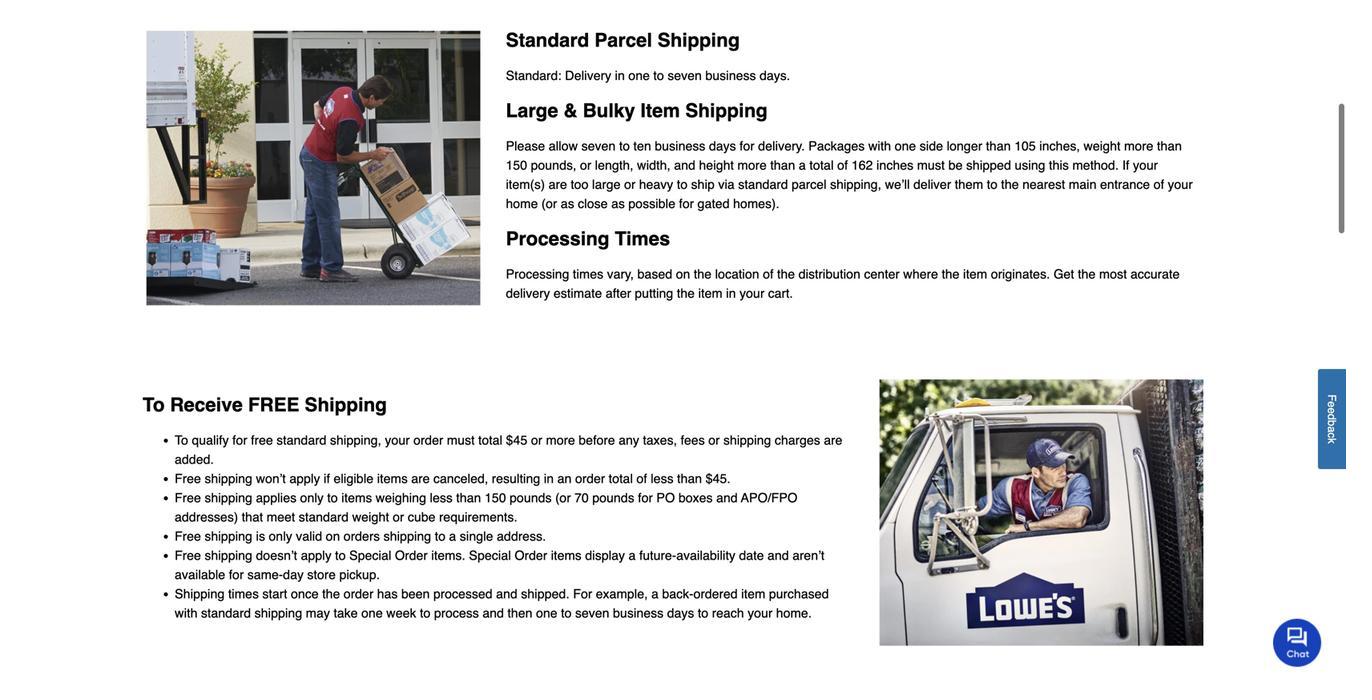 Task type: describe. For each thing, give the bounding box(es) containing it.
1 e from the top
[[1326, 402, 1338, 408]]

width,
[[637, 158, 670, 173]]

start
[[262, 587, 287, 602]]

in inside processing times vary, based on the location of the distribution center where the item originates. get the most accurate delivery estimate after putting the item in your cart.
[[726, 286, 736, 301]]

business inside please allow seven to ten business days for delivery. packages with one side longer than 105 inches, weight more than 150 pounds, or length, width, and height more than a total of 162 inches must be shipped using this method. if your item(s) are too large or heavy to ship via standard parcel shipping, we'll deliver them to the nearest main entrance of your home (or as close as possible for gated homes).
[[655, 139, 705, 154]]

standard parcel shipping
[[506, 29, 740, 51]]

a left back-
[[651, 587, 659, 602]]

1 horizontal spatial in
[[615, 68, 625, 83]]

of left 162
[[837, 158, 848, 173]]

pickup.
[[339, 568, 380, 582]]

$45
[[506, 433, 527, 448]]

charges
[[775, 433, 820, 448]]

more inside to qualify for free standard shipping, your order must total $45 or more before any taxes, fees or shipping charges are added. free shipping won't apply if eligible items are canceled, resulting in an order total of less than $45. free shipping applies only to items weighing less than 150 pounds (or 70 pounds for po boxes and apo/fpo addresses) that meet standard weight or cube requirements. free shipping is only valid on orders shipping to a single address. free shipping doesn't apply to special order items. special order items display a future-availability date and aren't available for same-day store pickup. shipping times start once the order has been processed and shipped. for example, a back-ordered item purchased with standard shipping may take one week to process and then one to seven business days to reach your home.
[[546, 433, 575, 448]]

ordered
[[693, 587, 738, 602]]

date
[[739, 548, 764, 563]]

to left ten
[[619, 139, 630, 154]]

accurate
[[1131, 267, 1180, 282]]

entrance
[[1100, 177, 1150, 192]]

shipping, inside to qualify for free standard shipping, your order must total $45 or more before any taxes, fees or shipping charges are added. free shipping won't apply if eligible items are canceled, resulting in an order total of less than $45. free shipping applies only to items weighing less than 150 pounds (or 70 pounds for po boxes and apo/fpo addresses) that meet standard weight or cube requirements. free shipping is only valid on orders shipping to a single address. free shipping doesn't apply to special order items. special order items display a future-availability date and aren't available for same-day store pickup. shipping times start once the order has been processed and shipped. for example, a back-ordered item purchased with standard shipping may take one week to process and then one to seven business days to reach your home.
[[330, 433, 381, 448]]

business inside to qualify for free standard shipping, your order must total $45 or more before any taxes, fees or shipping charges are added. free shipping won't apply if eligible items are canceled, resulting in an order total of less than $45. free shipping applies only to items weighing less than 150 pounds (or 70 pounds for po boxes and apo/fpo addresses) that meet standard weight or cube requirements. free shipping is only valid on orders shipping to a single address. free shipping doesn't apply to special order items. special order items display a future-availability date and aren't available for same-day store pickup. shipping times start once the order has been processed and shipped. for example, a back-ordered item purchased with standard shipping may take one week to process and then one to seven business days to reach your home.
[[613, 606, 664, 621]]

0 horizontal spatial item
[[698, 286, 722, 301]]

week
[[386, 606, 416, 621]]

item
[[640, 100, 680, 122]]

shipping inside to qualify for free standard shipping, your order must total $45 or more before any taxes, fees or shipping charges are added. free shipping won't apply if eligible items are canceled, resulting in an order total of less than $45. free shipping applies only to items weighing less than 150 pounds (or 70 pounds for po boxes and apo/fpo addresses) that meet standard weight or cube requirements. free shipping is only valid on orders shipping to a single address. free shipping doesn't apply to special order items. special order items display a future-availability date and aren't available for same-day store pickup. shipping times start once the order has been processed and shipped. for example, a back-ordered item purchased with standard shipping may take one week to process and then one to seven business days to reach your home.
[[175, 587, 225, 602]]

nearest
[[1022, 177, 1065, 192]]

150 inside please allow seven to ten business days for delivery. packages with one side longer than 105 inches, weight more than 150 pounds, or length, width, and height more than a total of 162 inches must be shipped using this method. if your item(s) are too large or heavy to ship via standard parcel shipping, we'll deliver them to the nearest main entrance of your home (or as close as possible for gated homes).
[[506, 158, 527, 173]]

the up cart.
[[777, 267, 795, 282]]

1 horizontal spatial total
[[609, 471, 633, 486]]

4 free from the top
[[175, 548, 201, 563]]

1 vertical spatial order
[[575, 471, 605, 486]]

105
[[1014, 139, 1036, 154]]

is
[[256, 529, 265, 544]]

in inside to qualify for free standard shipping, your order must total $45 or more before any taxes, fees or shipping charges are added. free shipping won't apply if eligible items are canceled, resulting in an order total of less than $45. free shipping applies only to items weighing less than 150 pounds (or 70 pounds for po boxes and apo/fpo addresses) that meet standard weight or cube requirements. free shipping is only valid on orders shipping to a single address. free shipping doesn't apply to special order items. special order items display a future-availability date and aren't available for same-day store pickup. shipping times start once the order has been processed and shipped. for example, a back-ordered item purchased with standard shipping may take one week to process and then one to seven business days to reach your home.
[[544, 471, 554, 486]]

or down the weighing
[[393, 510, 404, 525]]

of inside processing times vary, based on the location of the distribution center where the item originates. get the most accurate delivery estimate after putting the item in your cart.
[[763, 267, 774, 282]]

estimate
[[554, 286, 602, 301]]

item inside to qualify for free standard shipping, your order must total $45 or more before any taxes, fees or shipping charges are added. free shipping won't apply if eligible items are canceled, resulting in an order total of less than $45. free shipping applies only to items weighing less than 150 pounds (or 70 pounds for po boxes and apo/fpo addresses) that meet standard weight or cube requirements. free shipping is only valid on orders shipping to a single address. free shipping doesn't apply to special order items. special order items display a future-availability date and aren't available for same-day store pickup. shipping times start once the order has been processed and shipped. for example, a back-ordered item purchased with standard shipping may take one week to process and then one to seven business days to reach your home.
[[741, 587, 765, 602]]

to for to qualify for free standard shipping, your order must total $45 or more before any taxes, fees or shipping charges are added. free shipping won't apply if eligible items are canceled, resulting in an order total of less than $45. free shipping applies only to items weighing less than 150 pounds (or 70 pounds for po boxes and apo/fpo addresses) that meet standard weight or cube requirements. free shipping is only valid on orders shipping to a single address. free shipping doesn't apply to special order items. special order items display a future-availability date and aren't available for same-day store pickup. shipping times start once the order has been processed and shipped. for example, a back-ordered item purchased with standard shipping may take one week to process and then one to seven business days to reach your home.
[[175, 433, 188, 448]]

take
[[334, 606, 358, 621]]

standard:
[[506, 68, 561, 83]]

aren't
[[792, 548, 825, 563]]

standard
[[506, 29, 589, 51]]

taxes,
[[643, 433, 677, 448]]

0 horizontal spatial less
[[430, 491, 453, 505]]

to qualify for free standard shipping, your order must total $45 or more before any taxes, fees or shipping charges are added. free shipping won't apply if eligible items are canceled, resulting in an order total of less than $45. free shipping applies only to items weighing less than 150 pounds (or 70 pounds for po boxes and apo/fpo addresses) that meet standard weight or cube requirements. free shipping is only valid on orders shipping to a single address. free shipping doesn't apply to special order items. special order items display a future-availability date and aren't available for same-day store pickup. shipping times start once the order has been processed and shipped. for example, a back-ordered item purchased with standard shipping may take one week to process and then one to seven business days to reach your home.
[[175, 433, 842, 621]]

future-
[[639, 548, 676, 563]]

available
[[175, 568, 225, 582]]

single
[[460, 529, 493, 544]]

home
[[506, 196, 538, 211]]

back-
[[662, 587, 693, 602]]

shipping up standard: delivery in one to seven business days.
[[658, 29, 740, 51]]

2 special from the left
[[469, 548, 511, 563]]

same-
[[247, 568, 283, 582]]

1 order from the left
[[395, 548, 428, 563]]

to receive free shipping
[[143, 394, 387, 416]]

side
[[920, 139, 943, 154]]

and right date
[[768, 548, 789, 563]]

inches,
[[1039, 139, 1080, 154]]

ship
[[691, 177, 715, 192]]

seven inside please allow seven to ten business days for delivery. packages with one side longer than 105 inches, weight more than 150 pounds, or length, width, and height more than a total of 162 inches must be shipped using this method. if your item(s) are too large or heavy to ship via standard parcel shipping, we'll deliver them to the nearest main entrance of your home (or as close as possible for gated homes).
[[581, 139, 616, 154]]

f e e d b a c k button
[[1318, 369, 1346, 470]]

pounds,
[[531, 158, 576, 173]]

1 free from the top
[[175, 471, 201, 486]]

has
[[377, 587, 398, 602]]

must inside please allow seven to ten business days for delivery. packages with one side longer than 105 inches, weight more than 150 pounds, or length, width, and height more than a total of 162 inches must be shipped using this method. if your item(s) are too large or heavy to ship via standard parcel shipping, we'll deliver them to the nearest main entrance of your home (or as close as possible for gated homes).
[[917, 158, 945, 173]]

shipping down addresses) on the bottom of the page
[[205, 529, 252, 544]]

that
[[242, 510, 263, 525]]

shipping up height
[[685, 100, 768, 122]]

with inside to qualify for free standard shipping, your order must total $45 or more before any taxes, fees or shipping charges are added. free shipping won't apply if eligible items are canceled, resulting in an order total of less than $45. free shipping applies only to items weighing less than 150 pounds (or 70 pounds for po boxes and apo/fpo addresses) that meet standard weight or cube requirements. free shipping is only valid on orders shipping to a single address. free shipping doesn't apply to special order items. special order items display a future-availability date and aren't available for same-day store pickup. shipping times start once the order has been processed and shipped. for example, a back-ordered item purchased with standard shipping may take one week to process and then one to seven business days to reach your home.
[[175, 606, 197, 621]]

and left then
[[483, 606, 504, 621]]

to down 'shipped.'
[[561, 606, 572, 621]]

boxes
[[678, 491, 713, 505]]

processing times
[[506, 228, 670, 250]]

item(s)
[[506, 177, 545, 192]]

location
[[715, 267, 759, 282]]

receive
[[170, 394, 243, 416]]

items.
[[431, 548, 465, 563]]

orders
[[344, 529, 380, 544]]

delivery
[[565, 68, 611, 83]]

0 vertical spatial order
[[413, 433, 443, 448]]

a inside button
[[1326, 427, 1338, 433]]

possible
[[628, 196, 675, 211]]

process
[[434, 606, 479, 621]]

meet
[[267, 510, 295, 525]]

k
[[1326, 439, 1338, 444]]

longer
[[947, 139, 982, 154]]

for left the po
[[638, 491, 653, 505]]

putting
[[635, 286, 673, 301]]

addresses)
[[175, 510, 238, 525]]

2 pounds from the left
[[592, 491, 634, 505]]

a left the future- in the bottom of the page
[[629, 548, 636, 563]]

for left same-
[[229, 568, 244, 582]]

days inside please allow seven to ten business days for delivery. packages with one side longer than 105 inches, weight more than 150 pounds, or length, width, and height more than a total of 162 inches must be shipped using this method. if your item(s) are too large or heavy to ship via standard parcel shipping, we'll deliver them to the nearest main entrance of your home (or as close as possible for gated homes).
[[709, 139, 736, 154]]

main
[[1069, 177, 1097, 192]]

using
[[1015, 158, 1045, 173]]

day
[[283, 568, 304, 582]]

eligible
[[334, 471, 373, 486]]

delivery
[[506, 286, 550, 301]]

cart.
[[768, 286, 793, 301]]

reach
[[712, 606, 744, 621]]

shipping down start
[[254, 606, 302, 621]]

standard down available
[[201, 606, 251, 621]]

or right fees
[[708, 433, 720, 448]]

homes).
[[733, 196, 779, 211]]

2 horizontal spatial more
[[1124, 139, 1153, 154]]

to down if
[[327, 491, 338, 505]]

1 horizontal spatial more
[[737, 158, 767, 173]]

shipped.
[[521, 587, 569, 602]]

1 as from the left
[[561, 196, 574, 211]]

shipping up addresses) on the bottom of the page
[[205, 491, 252, 505]]

standard up valid
[[299, 510, 349, 525]]

total inside please allow seven to ten business days for delivery. packages with one side longer than 105 inches, weight more than 150 pounds, or length, width, and height more than a total of 162 inches must be shipped using this method. if your item(s) are too large or heavy to ship via standard parcel shipping, we'll deliver them to the nearest main entrance of your home (or as close as possible for gated homes).
[[809, 158, 834, 173]]

free
[[248, 394, 299, 416]]

canceled,
[[433, 471, 488, 486]]

f
[[1326, 395, 1338, 402]]

packages
[[808, 139, 865, 154]]

or right $45
[[531, 433, 542, 448]]

qualify
[[192, 433, 229, 448]]

any
[[619, 433, 639, 448]]

your right entrance at right
[[1168, 177, 1193, 192]]

display
[[585, 548, 625, 563]]

162
[[851, 158, 873, 173]]

1 pounds from the left
[[510, 491, 552, 505]]

the right get
[[1078, 267, 1096, 282]]

your up the weighing
[[385, 433, 410, 448]]

shipping up $45.
[[723, 433, 771, 448]]

doesn't
[[256, 548, 297, 563]]

delivery.
[[758, 139, 805, 154]]

example,
[[596, 587, 648, 602]]

to up store
[[335, 548, 346, 563]]

2 horizontal spatial item
[[963, 267, 987, 282]]

chat invite button image
[[1273, 619, 1322, 667]]

0 vertical spatial seven
[[668, 68, 702, 83]]

one up large & bulky item shipping
[[628, 68, 650, 83]]

distribution
[[798, 267, 860, 282]]

your right reach
[[748, 606, 773, 621]]

for left free
[[232, 433, 247, 448]]

the right where
[[942, 267, 960, 282]]

availability
[[676, 548, 735, 563]]

the right putting
[[677, 286, 695, 301]]

to left ship
[[677, 177, 688, 192]]



Task type: locate. For each thing, give the bounding box(es) containing it.
standard right free
[[277, 433, 326, 448]]

pounds right 70
[[592, 491, 634, 505]]

business up width,
[[655, 139, 705, 154]]

shipping right free
[[305, 394, 387, 416]]

to up item
[[653, 68, 664, 83]]

where
[[903, 267, 938, 282]]

1 vertical spatial are
[[824, 433, 842, 448]]

2 vertical spatial order
[[344, 587, 373, 602]]

2 vertical spatial items
[[551, 548, 582, 563]]

a inside please allow seven to ten business days for delivery. packages with one side longer than 105 inches, weight more than 150 pounds, or length, width, and height more than a total of 162 inches must be shipped using this method. if your item(s) are too large or heavy to ship via standard parcel shipping, we'll deliver them to the nearest main entrance of your home (or as close as possible for gated homes).
[[799, 158, 806, 173]]

or right large
[[624, 177, 635, 192]]

shipping, down 162
[[830, 177, 881, 192]]

item left originates.
[[963, 267, 987, 282]]

1 vertical spatial less
[[430, 491, 453, 505]]

weighing
[[376, 491, 426, 505]]

1 horizontal spatial item
[[741, 587, 765, 602]]

free
[[251, 433, 273, 448]]

1 horizontal spatial order
[[413, 433, 443, 448]]

0 vertical spatial items
[[377, 471, 408, 486]]

parcel
[[792, 177, 826, 192]]

based
[[637, 267, 672, 282]]

0 vertical spatial item
[[963, 267, 987, 282]]

center
[[864, 267, 900, 282]]

0 horizontal spatial on
[[326, 529, 340, 544]]

d
[[1326, 414, 1338, 420]]

to down ordered
[[698, 606, 708, 621]]

0 vertical spatial times
[[573, 267, 603, 282]]

a lowe's associate loading boxes into a lowe's delivery truck. image
[[146, 31, 480, 306]]

less down canceled,
[[430, 491, 453, 505]]

1 vertical spatial business
[[655, 139, 705, 154]]

1 vertical spatial total
[[478, 433, 502, 448]]

1 horizontal spatial items
[[377, 471, 408, 486]]

days
[[709, 139, 736, 154], [667, 606, 694, 621]]

1 vertical spatial on
[[326, 529, 340, 544]]

seven down the for
[[575, 606, 609, 621]]

in right delivery
[[615, 68, 625, 83]]

&
[[564, 100, 577, 122]]

less
[[651, 471, 673, 486], [430, 491, 453, 505]]

shipping down available
[[175, 587, 225, 602]]

0 horizontal spatial in
[[544, 471, 554, 486]]

more
[[1124, 139, 1153, 154], [737, 158, 767, 173], [546, 433, 575, 448]]

2 vertical spatial are
[[411, 471, 430, 486]]

0 vertical spatial more
[[1124, 139, 1153, 154]]

large
[[506, 100, 558, 122]]

for down ship
[[679, 196, 694, 211]]

as down large
[[611, 196, 625, 211]]

this
[[1049, 158, 1069, 173]]

0 vertical spatial are
[[549, 177, 567, 192]]

won't
[[256, 471, 286, 486]]

0 vertical spatial total
[[809, 158, 834, 173]]

vary,
[[607, 267, 634, 282]]

0 vertical spatial (or
[[541, 196, 557, 211]]

are up the weighing
[[411, 471, 430, 486]]

0 horizontal spatial are
[[411, 471, 430, 486]]

processing inside processing times vary, based on the location of the distribution center where the item originates. get the most accurate delivery estimate after putting the item in your cart.
[[506, 267, 569, 282]]

we'll
[[885, 177, 910, 192]]

0 vertical spatial only
[[300, 491, 324, 505]]

2 e from the top
[[1326, 408, 1338, 414]]

free down added.
[[175, 471, 201, 486]]

(or inside please allow seven to ten business days for delivery. packages with one side longer than 105 inches, weight more than 150 pounds, or length, width, and height more than a total of 162 inches must be shipped using this method. if your item(s) are too large or heavy to ship via standard parcel shipping, we'll deliver them to the nearest main entrance of your home (or as close as possible for gated homes).
[[541, 196, 557, 211]]

are
[[549, 177, 567, 192], [824, 433, 842, 448], [411, 471, 430, 486]]

on inside processing times vary, based on the location of the distribution center where the item originates. get the most accurate delivery estimate after putting the item in your cart.
[[676, 267, 690, 282]]

your
[[1133, 158, 1158, 173], [1168, 177, 1193, 192], [740, 286, 764, 301], [385, 433, 410, 448], [748, 606, 773, 621]]

to
[[143, 394, 165, 416], [175, 433, 188, 448]]

of right entrance at right
[[1154, 177, 1164, 192]]

to left receive
[[143, 394, 165, 416]]

requirements.
[[439, 510, 517, 525]]

order down address.
[[515, 548, 547, 563]]

the down store
[[322, 587, 340, 602]]

standard inside please allow seven to ten business days for delivery. packages with one side longer than 105 inches, weight more than 150 pounds, or length, width, and height more than a total of 162 inches must be shipped using this method. if your item(s) are too large or heavy to ship via standard parcel shipping, we'll deliver them to the nearest main entrance of your home (or as close as possible for gated homes).
[[738, 177, 788, 192]]

once
[[291, 587, 319, 602]]

0 horizontal spatial with
[[175, 606, 197, 621]]

processing for processing times
[[506, 228, 609, 250]]

cube
[[408, 510, 435, 525]]

apply left if
[[289, 471, 320, 486]]

days down back-
[[667, 606, 694, 621]]

seven inside to qualify for free standard shipping, your order must total $45 or more before any taxes, fees or shipping charges are added. free shipping won't apply if eligible items are canceled, resulting in an order total of less than $45. free shipping applies only to items weighing less than 150 pounds (or 70 pounds for po boxes and apo/fpo addresses) that meet standard weight or cube requirements. free shipping is only valid on orders shipping to a single address. free shipping doesn't apply to special order items. special order items display a future-availability date and aren't available for same-day store pickup. shipping times start once the order has been processed and shipped. for example, a back-ordered item purchased with standard shipping may take one week to process and then one to seven business days to reach your home.
[[575, 606, 609, 621]]

to down shipped
[[987, 177, 997, 192]]

applies
[[256, 491, 297, 505]]

0 vertical spatial processing
[[506, 228, 609, 250]]

then
[[507, 606, 532, 621]]

and up then
[[496, 587, 517, 602]]

2 horizontal spatial are
[[824, 433, 842, 448]]

must inside to qualify for free standard shipping, your order must total $45 or more before any taxes, fees or shipping charges are added. free shipping won't apply if eligible items are canceled, resulting in an order total of less than $45. free shipping applies only to items weighing less than 150 pounds (or 70 pounds for po boxes and apo/fpo addresses) that meet standard weight or cube requirements. free shipping is only valid on orders shipping to a single address. free shipping doesn't apply to special order items. special order items display a future-availability date and aren't available for same-day store pickup. shipping times start once the order has been processed and shipped. for example, a back-ordered item purchased with standard shipping may take one week to process and then one to seven business days to reach your home.
[[447, 433, 475, 448]]

0 vertical spatial in
[[615, 68, 625, 83]]

more down the delivery.
[[737, 158, 767, 173]]

0 vertical spatial must
[[917, 158, 945, 173]]

weight up the method.
[[1084, 139, 1121, 154]]

1 horizontal spatial pounds
[[592, 491, 634, 505]]

1 vertical spatial processing
[[506, 267, 569, 282]]

fees
[[681, 433, 705, 448]]

2 vertical spatial item
[[741, 587, 765, 602]]

to down the been
[[420, 606, 430, 621]]

0 vertical spatial with
[[868, 139, 891, 154]]

your inside processing times vary, based on the location of the distribution center where the item originates. get the most accurate delivery estimate after putting the item in your cart.
[[740, 286, 764, 301]]

(or
[[541, 196, 557, 211], [555, 491, 571, 505]]

times up estimate
[[573, 267, 603, 282]]

items down eligible
[[341, 491, 372, 505]]

1 vertical spatial items
[[341, 491, 372, 505]]

0 horizontal spatial special
[[349, 548, 391, 563]]

seven up item
[[668, 68, 702, 83]]

the inside please allow seven to ten business days for delivery. packages with one side longer than 105 inches, weight more than 150 pounds, or length, width, and height more than a total of 162 inches must be shipped using this method. if your item(s) are too large or heavy to ship via standard parcel shipping, we'll deliver them to the nearest main entrance of your home (or as close as possible for gated homes).
[[1001, 177, 1019, 192]]

large
[[592, 177, 621, 192]]

them
[[955, 177, 983, 192]]

purchased
[[769, 587, 829, 602]]

1 horizontal spatial only
[[300, 491, 324, 505]]

days inside to qualify for free standard shipping, your order must total $45 or more before any taxes, fees or shipping charges are added. free shipping won't apply if eligible items are canceled, resulting in an order total of less than $45. free shipping applies only to items weighing less than 150 pounds (or 70 pounds for po boxes and apo/fpo addresses) that meet standard weight or cube requirements. free shipping is only valid on orders shipping to a single address. free shipping doesn't apply to special order items. special order items display a future-availability date and aren't available for same-day store pickup. shipping times start once the order has been processed and shipped. for example, a back-ordered item purchased with standard shipping may take one week to process and then one to seven business days to reach your home.
[[667, 606, 694, 621]]

and down $45.
[[716, 491, 738, 505]]

70
[[574, 491, 589, 505]]

1 vertical spatial more
[[737, 158, 767, 173]]

one up inches
[[895, 139, 916, 154]]

1 horizontal spatial order
[[515, 548, 547, 563]]

1 horizontal spatial as
[[611, 196, 625, 211]]

2 vertical spatial business
[[613, 606, 664, 621]]

1 vertical spatial days
[[667, 606, 694, 621]]

1 vertical spatial only
[[269, 529, 292, 544]]

must down side
[[917, 158, 945, 173]]

apply up store
[[301, 548, 331, 563]]

on
[[676, 267, 690, 282], [326, 529, 340, 544]]

resulting
[[492, 471, 540, 486]]

business down example,
[[613, 606, 664, 621]]

are inside please allow seven to ten business days for delivery. packages with one side longer than 105 inches, weight more than 150 pounds, or length, width, and height more than a total of 162 inches must be shipped using this method. if your item(s) are too large or heavy to ship via standard parcel shipping, we'll deliver them to the nearest main entrance of your home (or as close as possible for gated homes).
[[549, 177, 567, 192]]

1 vertical spatial seven
[[581, 139, 616, 154]]

(or left 70
[[555, 491, 571, 505]]

times
[[615, 228, 670, 250]]

shipping down added.
[[205, 471, 252, 486]]

2 horizontal spatial order
[[575, 471, 605, 486]]

1 vertical spatial weight
[[352, 510, 389, 525]]

1 horizontal spatial with
[[868, 139, 891, 154]]

shipping, inside please allow seven to ten business days for delivery. packages with one side longer than 105 inches, weight more than 150 pounds, or length, width, and height more than a total of 162 inches must be shipped using this method. if your item(s) are too large or heavy to ship via standard parcel shipping, we'll deliver them to the nearest main entrance of your home (or as close as possible for gated homes).
[[830, 177, 881, 192]]

to for to receive free shipping
[[143, 394, 165, 416]]

with
[[868, 139, 891, 154], [175, 606, 197, 621]]

of up cart.
[[763, 267, 774, 282]]

processing for processing times vary, based on the location of the distribution center where the item originates. get the most accurate delivery estimate after putting the item in your cart.
[[506, 267, 569, 282]]

order up canceled,
[[413, 433, 443, 448]]

0 vertical spatial weight
[[1084, 139, 1121, 154]]

0 vertical spatial less
[[651, 471, 673, 486]]

and inside please allow seven to ten business days for delivery. packages with one side longer than 105 inches, weight more than 150 pounds, or length, width, and height more than a total of 162 inches must be shipped using this method. if your item(s) are too large or heavy to ship via standard parcel shipping, we'll deliver them to the nearest main entrance of your home (or as close as possible for gated homes).
[[674, 158, 695, 173]]

for left the delivery.
[[740, 139, 755, 154]]

0 vertical spatial on
[[676, 267, 690, 282]]

with down available
[[175, 606, 197, 621]]

item up reach
[[741, 587, 765, 602]]

only
[[300, 491, 324, 505], [269, 529, 292, 544]]

standard: delivery in one to seven business days.
[[506, 68, 790, 83]]

via
[[718, 177, 735, 192]]

valid
[[296, 529, 322, 544]]

0 horizontal spatial as
[[561, 196, 574, 211]]

the down using in the right of the page
[[1001, 177, 1019, 192]]

after
[[606, 286, 631, 301]]

2 horizontal spatial total
[[809, 158, 834, 173]]

1 horizontal spatial days
[[709, 139, 736, 154]]

heavy
[[639, 177, 673, 192]]

0 horizontal spatial items
[[341, 491, 372, 505]]

weight inside to qualify for free standard shipping, your order must total $45 or more before any taxes, fees or shipping charges are added. free shipping won't apply if eligible items are canceled, resulting in an order total of less than $45. free shipping applies only to items weighing less than 150 pounds (or 70 pounds for po boxes and apo/fpo addresses) that meet standard weight or cube requirements. free shipping is only valid on orders shipping to a single address. free shipping doesn't apply to special order items. special order items display a future-availability date and aren't available for same-day store pickup. shipping times start once the order has been processed and shipped. for example, a back-ordered item purchased with standard shipping may take one week to process and then one to seven business days to reach your home.
[[352, 510, 389, 525]]

most
[[1099, 267, 1127, 282]]

a up items.
[[449, 529, 456, 544]]

1 horizontal spatial times
[[573, 267, 603, 282]]

shipping up available
[[205, 548, 252, 563]]

your right if
[[1133, 158, 1158, 173]]

items
[[377, 471, 408, 486], [341, 491, 372, 505], [551, 548, 582, 563]]

total down any
[[609, 471, 633, 486]]

2 as from the left
[[611, 196, 625, 211]]

po
[[656, 491, 675, 505]]

2 horizontal spatial items
[[551, 548, 582, 563]]

1 vertical spatial item
[[698, 286, 722, 301]]

1 special from the left
[[349, 548, 391, 563]]

are down the pounds,
[[549, 177, 567, 192]]

an
[[557, 471, 572, 486]]

0 horizontal spatial shipping,
[[330, 433, 381, 448]]

inches
[[876, 158, 913, 173]]

shipping
[[723, 433, 771, 448], [205, 471, 252, 486], [205, 491, 252, 505], [205, 529, 252, 544], [383, 529, 431, 544], [205, 548, 252, 563], [254, 606, 302, 621]]

standard up homes).
[[738, 177, 788, 192]]

0 vertical spatial shipping,
[[830, 177, 881, 192]]

$45.
[[706, 471, 730, 486]]

added.
[[175, 452, 214, 467]]

one
[[628, 68, 650, 83], [895, 139, 916, 154], [361, 606, 383, 621], [536, 606, 557, 621]]

0 horizontal spatial to
[[143, 394, 165, 416]]

or
[[580, 158, 591, 173], [624, 177, 635, 192], [531, 433, 542, 448], [708, 433, 720, 448], [393, 510, 404, 525]]

been
[[401, 587, 430, 602]]

days.
[[760, 68, 790, 83]]

to up added.
[[175, 433, 188, 448]]

2 vertical spatial seven
[[575, 606, 609, 621]]

too
[[571, 177, 588, 192]]

3 free from the top
[[175, 529, 201, 544]]

150 up requirements.
[[485, 491, 506, 505]]

gated
[[697, 196, 730, 211]]

more left "before"
[[546, 433, 575, 448]]

special down single
[[469, 548, 511, 563]]

1 vertical spatial must
[[447, 433, 475, 448]]

1 processing from the top
[[506, 228, 609, 250]]

(or right home
[[541, 196, 557, 211]]

0 vertical spatial days
[[709, 139, 736, 154]]

and up ship
[[674, 158, 695, 173]]

must up canceled,
[[447, 433, 475, 448]]

business left days.
[[705, 68, 756, 83]]

1 vertical spatial 150
[[485, 491, 506, 505]]

1 horizontal spatial to
[[175, 433, 188, 448]]

1 horizontal spatial special
[[469, 548, 511, 563]]

one down has
[[361, 606, 383, 621]]

processing times vary, based on the location of the distribution center where the item originates. get the most accurate delivery estimate after putting the item in your cart.
[[506, 267, 1180, 301]]

(or inside to qualify for free standard shipping, your order must total $45 or more before any taxes, fees or shipping charges are added. free shipping won't apply if eligible items are canceled, resulting in an order total of less than $45. free shipping applies only to items weighing less than 150 pounds (or 70 pounds for po boxes and apo/fpo addresses) that meet standard weight or cube requirements. free shipping is only valid on orders shipping to a single address. free shipping doesn't apply to special order items. special order items display a future-availability date and aren't available for same-day store pickup. shipping times start once the order has been processed and shipped. for example, a back-ordered item purchased with standard shipping may take one week to process and then one to seven business days to reach your home.
[[555, 491, 571, 505]]

free up available
[[175, 548, 201, 563]]

with inside please allow seven to ten business days for delivery. packages with one side longer than 105 inches, weight more than 150 pounds, or length, width, and height more than a total of 162 inches must be shipped using this method. if your item(s) are too large or heavy to ship via standard parcel shipping, we'll deliver them to the nearest main entrance of your home (or as close as possible for gated homes).
[[868, 139, 891, 154]]

1 horizontal spatial less
[[651, 471, 673, 486]]

shipping down cube
[[383, 529, 431, 544]]

of inside to qualify for free standard shipping, your order must total $45 or more before any taxes, fees or shipping charges are added. free shipping won't apply if eligible items are canceled, resulting in an order total of less than $45. free shipping applies only to items weighing less than 150 pounds (or 70 pounds for po boxes and apo/fpo addresses) that meet standard weight or cube requirements. free shipping is only valid on orders shipping to a single address. free shipping doesn't apply to special order items. special order items display a future-availability date and aren't available for same-day store pickup. shipping times start once the order has been processed and shipped. for example, a back-ordered item purchased with standard shipping may take one week to process and then one to seven business days to reach your home.
[[636, 471, 647, 486]]

0 horizontal spatial more
[[546, 433, 575, 448]]

0 vertical spatial business
[[705, 68, 756, 83]]

1 horizontal spatial on
[[676, 267, 690, 282]]

0 horizontal spatial only
[[269, 529, 292, 544]]

for
[[573, 587, 592, 602]]

2 order from the left
[[515, 548, 547, 563]]

on inside to qualify for free standard shipping, your order must total $45 or more before any taxes, fees or shipping charges are added. free shipping won't apply if eligible items are canceled, resulting in an order total of less than $45. free shipping applies only to items weighing less than 150 pounds (or 70 pounds for po boxes and apo/fpo addresses) that meet standard weight or cube requirements. free shipping is only valid on orders shipping to a single address. free shipping doesn't apply to special order items. special order items display a future-availability date and aren't available for same-day store pickup. shipping times start once the order has been processed and shipped. for example, a back-ordered item purchased with standard shipping may take one week to process and then one to seven business days to reach your home.
[[326, 529, 340, 544]]

a lowe's associate driving a lowe's delivery truck. image
[[853, 380, 1203, 647]]

of
[[837, 158, 848, 173], [1154, 177, 1164, 192], [763, 267, 774, 282], [636, 471, 647, 486]]

150 inside to qualify for free standard shipping, your order must total $45 or more before any taxes, fees or shipping charges are added. free shipping won't apply if eligible items are canceled, resulting in an order total of less than $45. free shipping applies only to items weighing less than 150 pounds (or 70 pounds for po boxes and apo/fpo addresses) that meet standard weight or cube requirements. free shipping is only valid on orders shipping to a single address. free shipping doesn't apply to special order items. special order items display a future-availability date and aren't available for same-day store pickup. shipping times start once the order has been processed and shipped. for example, a back-ordered item purchased with standard shipping may take one week to process and then one to seven business days to reach your home.
[[485, 491, 506, 505]]

c
[[1326, 433, 1338, 439]]

shipping
[[658, 29, 740, 51], [685, 100, 768, 122], [305, 394, 387, 416], [175, 587, 225, 602]]

processed
[[433, 587, 492, 602]]

0 vertical spatial apply
[[289, 471, 320, 486]]

seven up length,
[[581, 139, 616, 154]]

1 vertical spatial (or
[[555, 491, 571, 505]]

1 horizontal spatial are
[[549, 177, 567, 192]]

150
[[506, 158, 527, 173], [485, 491, 506, 505]]

only down if
[[300, 491, 324, 505]]

special down orders
[[349, 548, 391, 563]]

one inside please allow seven to ten business days for delivery. packages with one side longer than 105 inches, weight more than 150 pounds, or length, width, and height more than a total of 162 inches must be shipped using this method. if your item(s) are too large or heavy to ship via standard parcel shipping, we'll deliver them to the nearest main entrance of your home (or as close as possible for gated homes).
[[895, 139, 916, 154]]

method.
[[1072, 158, 1119, 173]]

1 horizontal spatial shipping,
[[830, 177, 881, 192]]

address.
[[497, 529, 546, 544]]

items left display
[[551, 548, 582, 563]]

2 processing from the top
[[506, 267, 569, 282]]

2 horizontal spatial in
[[726, 286, 736, 301]]

1 horizontal spatial must
[[917, 158, 945, 173]]

2 vertical spatial in
[[544, 471, 554, 486]]

close
[[578, 196, 608, 211]]

processing down close
[[506, 228, 609, 250]]

standard
[[738, 177, 788, 192], [277, 433, 326, 448], [299, 510, 349, 525], [201, 606, 251, 621]]

items up the weighing
[[377, 471, 408, 486]]

0 horizontal spatial order
[[344, 587, 373, 602]]

0 vertical spatial to
[[143, 394, 165, 416]]

be
[[948, 158, 963, 173]]

one down 'shipped.'
[[536, 606, 557, 621]]

1 vertical spatial apply
[[301, 548, 331, 563]]

order down pickup.
[[344, 587, 373, 602]]

or up too
[[580, 158, 591, 173]]

to up items.
[[435, 529, 445, 544]]

bulky
[[583, 100, 635, 122]]

1 vertical spatial in
[[726, 286, 736, 301]]

must
[[917, 158, 945, 173], [447, 433, 475, 448]]

large & bulky item shipping
[[506, 100, 768, 122]]

1 vertical spatial times
[[228, 587, 259, 602]]

0 vertical spatial 150
[[506, 158, 527, 173]]

times inside processing times vary, based on the location of the distribution center where the item originates. get the most accurate delivery estimate after putting the item in your cart.
[[573, 267, 603, 282]]

0 horizontal spatial weight
[[352, 510, 389, 525]]

2 vertical spatial more
[[546, 433, 575, 448]]

the inside to qualify for free standard shipping, your order must total $45 or more before any taxes, fees or shipping charges are added. free shipping won't apply if eligible items are canceled, resulting in an order total of less than $45. free shipping applies only to items weighing less than 150 pounds (or 70 pounds for po boxes and apo/fpo addresses) that meet standard weight or cube requirements. free shipping is only valid on orders shipping to a single address. free shipping doesn't apply to special order items. special order items display a future-availability date and aren't available for same-day store pickup. shipping times start once the order has been processed and shipped. for example, a back-ordered item purchased with standard shipping may take one week to process and then one to seven business days to reach your home.
[[322, 587, 340, 602]]

only down meet
[[269, 529, 292, 544]]

1 horizontal spatial weight
[[1084, 139, 1121, 154]]

weight inside please allow seven to ten business days for delivery. packages with one side longer than 105 inches, weight more than 150 pounds, or length, width, and height more than a total of 162 inches must be shipped using this method. if your item(s) are too large or heavy to ship via standard parcel shipping, we'll deliver them to the nearest main entrance of your home (or as close as possible for gated homes).
[[1084, 139, 1121, 154]]

days up height
[[709, 139, 736, 154]]

the left "location"
[[694, 267, 712, 282]]

0 horizontal spatial total
[[478, 433, 502, 448]]

2 free from the top
[[175, 491, 201, 505]]

0 horizontal spatial times
[[228, 587, 259, 602]]

times inside to qualify for free standard shipping, your order must total $45 or more before any taxes, fees or shipping charges are added. free shipping won't apply if eligible items are canceled, resulting in an order total of less than $45. free shipping applies only to items weighing less than 150 pounds (or 70 pounds for po boxes and apo/fpo addresses) that meet standard weight or cube requirements. free shipping is only valid on orders shipping to a single address. free shipping doesn't apply to special order items. special order items display a future-availability date and aren't available for same-day store pickup. shipping times start once the order has been processed and shipped. for example, a back-ordered item purchased with standard shipping may take one week to process and then one to seven business days to reach your home.
[[228, 587, 259, 602]]

to inside to qualify for free standard shipping, your order must total $45 or more before any taxes, fees or shipping charges are added. free shipping won't apply if eligible items are canceled, resulting in an order total of less than $45. free shipping applies only to items weighing less than 150 pounds (or 70 pounds for po boxes and apo/fpo addresses) that meet standard weight or cube requirements. free shipping is only valid on orders shipping to a single address. free shipping doesn't apply to special order items. special order items display a future-availability date and aren't available for same-day store pickup. shipping times start once the order has been processed and shipped. for example, a back-ordered item purchased with standard shipping may take one week to process and then one to seven business days to reach your home.
[[175, 433, 188, 448]]

1 vertical spatial to
[[175, 433, 188, 448]]

total left $45
[[478, 433, 502, 448]]

1 vertical spatial with
[[175, 606, 197, 621]]

item down "location"
[[698, 286, 722, 301]]

0 horizontal spatial pounds
[[510, 491, 552, 505]]

get
[[1054, 267, 1074, 282]]

total up the parcel
[[809, 158, 834, 173]]

0 horizontal spatial days
[[667, 606, 694, 621]]

free up addresses) on the bottom of the page
[[175, 491, 201, 505]]

e up "d"
[[1326, 402, 1338, 408]]

if
[[1122, 158, 1129, 173]]

originates.
[[991, 267, 1050, 282]]

0 horizontal spatial order
[[395, 548, 428, 563]]



Task type: vqa. For each thing, say whether or not it's contained in the screenshot.
13 in Zone 1 in the northern part of Alaska is the coldest region, with average annual minimum temperatures averaging between -60 and -50 degrees Fahrenheit. The warmest region is Zone 13 in Puerto Rico, with average annual minimum temperatures averaging between
no



